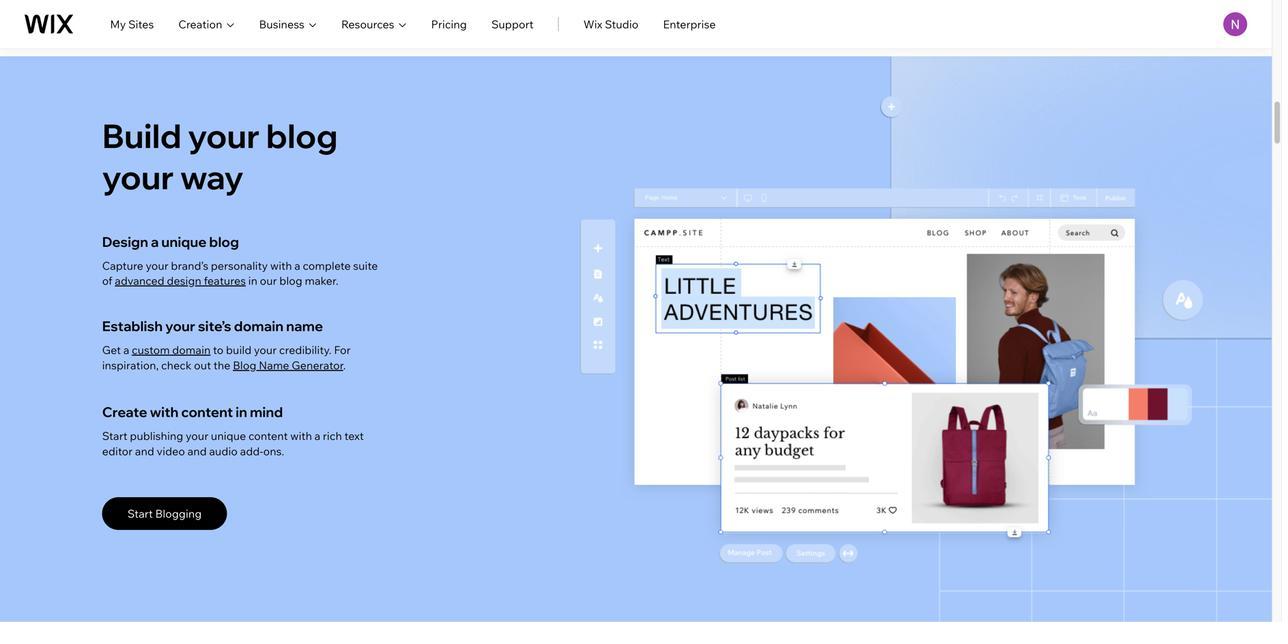 Task type: locate. For each thing, give the bounding box(es) containing it.
start inside start publishing your unique content with a rich text editor and video and audio add-ons.
[[102, 430, 128, 443]]

creation button
[[178, 16, 235, 32]]

1 vertical spatial content
[[249, 430, 288, 443]]

get a custom domain
[[102, 344, 211, 357]]

homepage of an outdoor lifestyle blog being built. company name: campp.site. there is a header: little adventures and an article called 12 daypacks for any budget. there is an image of a man modeling a backpack and one of a red backpack by itself. image
[[510, 104, 1272, 620]]

your inside to build your credibility. for inspiration, check out the
[[254, 344, 277, 357]]

editor
[[102, 445, 133, 458]]

pricing link
[[431, 16, 467, 32]]

resources button
[[341, 16, 407, 32]]

unique
[[161, 233, 207, 251], [211, 430, 246, 443]]

1 horizontal spatial in
[[248, 274, 258, 288]]

build
[[226, 344, 252, 357]]

enterprise link
[[663, 16, 716, 32]]

to
[[213, 344, 224, 357]]

your
[[188, 115, 260, 156], [102, 156, 174, 198], [146, 259, 169, 273], [165, 318, 195, 335], [254, 344, 277, 357], [186, 430, 209, 443]]

content
[[181, 404, 233, 421], [249, 430, 288, 443]]

a left complete
[[295, 259, 300, 273]]

personality
[[211, 259, 268, 273]]

start up 'editor'
[[102, 430, 128, 443]]

with inside capture your brand's personality with a complete suite of
[[270, 259, 292, 273]]

domain
[[234, 318, 284, 335], [172, 344, 211, 357]]

establish
[[102, 318, 163, 335]]

of
[[102, 274, 112, 288]]

suite
[[353, 259, 378, 273]]

1 vertical spatial unique
[[211, 430, 246, 443]]

advanced design features link
[[115, 274, 246, 288]]

and
[[135, 445, 154, 458], [188, 445, 207, 458]]

content up start publishing your unique content with a rich text editor and video and audio add-ons.
[[181, 404, 233, 421]]

0 vertical spatial domain
[[234, 318, 284, 335]]

0 horizontal spatial content
[[181, 404, 233, 421]]

check
[[161, 359, 192, 373]]

name
[[286, 318, 323, 335]]

pricing
[[431, 17, 467, 31]]

wix
[[584, 17, 603, 31]]

1 horizontal spatial and
[[188, 445, 207, 458]]

support link
[[492, 16, 534, 32]]

1 horizontal spatial domain
[[234, 318, 284, 335]]

unique up audio
[[211, 430, 246, 443]]

blogging
[[155, 507, 202, 521]]

0 vertical spatial content
[[181, 404, 233, 421]]

1 horizontal spatial content
[[249, 430, 288, 443]]

0 horizontal spatial and
[[135, 445, 154, 458]]

design
[[102, 233, 148, 251]]

add-
[[240, 445, 263, 458]]

content up ons. on the left bottom of the page
[[249, 430, 288, 443]]

with up our on the top of the page
[[270, 259, 292, 273]]

name
[[259, 359, 289, 373]]

to build your credibility. for inspiration, check out the
[[102, 344, 351, 373]]

1 vertical spatial in
[[236, 404, 247, 421]]

1 vertical spatial domain
[[172, 344, 211, 357]]

domain up out
[[172, 344, 211, 357]]

publishing
[[130, 430, 183, 443]]

enterprise
[[663, 17, 716, 31]]

business button
[[259, 16, 317, 32]]

create with content in mind
[[102, 404, 283, 421]]

domain up build
[[234, 318, 284, 335]]

0 vertical spatial start
[[102, 430, 128, 443]]

a
[[151, 233, 159, 251], [295, 259, 300, 273], [123, 344, 129, 357], [315, 430, 321, 443]]

in
[[248, 274, 258, 288], [236, 404, 247, 421]]

start blogging link
[[102, 498, 227, 531]]

custom domain link
[[132, 344, 211, 357]]

in for mind
[[236, 404, 247, 421]]

0 vertical spatial unique
[[161, 233, 207, 251]]

establish your site's domain name
[[102, 318, 323, 335]]

my
[[110, 17, 126, 31]]

create
[[102, 404, 147, 421]]

sites
[[128, 17, 154, 31]]

0 vertical spatial in
[[248, 274, 258, 288]]

and right video
[[188, 445, 207, 458]]

start
[[102, 430, 128, 443], [128, 507, 153, 521]]

0 horizontal spatial domain
[[172, 344, 211, 357]]

with left rich
[[290, 430, 312, 443]]

design
[[167, 274, 201, 288]]

0 horizontal spatial unique
[[161, 233, 207, 251]]

unique up brand's
[[161, 233, 207, 251]]

a right design
[[151, 233, 159, 251]]

business
[[259, 17, 305, 31]]

site's
[[198, 318, 231, 335]]

in left the "mind"
[[236, 404, 247, 421]]

1 vertical spatial start
[[128, 507, 153, 521]]

1 horizontal spatial unique
[[211, 430, 246, 443]]

with
[[270, 259, 292, 273], [150, 404, 179, 421], [290, 430, 312, 443]]

complete
[[303, 259, 351, 273]]

in left our on the top of the page
[[248, 274, 258, 288]]

and down publishing
[[135, 445, 154, 458]]

with up publishing
[[150, 404, 179, 421]]

a left rich
[[315, 430, 321, 443]]

credibility.
[[279, 344, 332, 357]]

blog
[[266, 115, 338, 156], [209, 233, 239, 251], [280, 274, 303, 288]]

resources
[[341, 17, 394, 31]]

build
[[102, 115, 182, 156]]

0 horizontal spatial in
[[236, 404, 247, 421]]

0 vertical spatial blog
[[266, 115, 338, 156]]

ons.
[[263, 445, 284, 458]]

features
[[204, 274, 246, 288]]

audio
[[209, 445, 238, 458]]

start left blogging at the left bottom of the page
[[128, 507, 153, 521]]

our
[[260, 274, 277, 288]]

a right get
[[123, 344, 129, 357]]

with inside start publishing your unique content with a rich text editor and video and audio add-ons.
[[290, 430, 312, 443]]

0 vertical spatial with
[[270, 259, 292, 273]]

my sites link
[[110, 16, 154, 32]]

wix studio link
[[584, 16, 639, 32]]

domain for site's
[[234, 318, 284, 335]]

2 vertical spatial with
[[290, 430, 312, 443]]



Task type: vqa. For each thing, say whether or not it's contained in the screenshot.
first and from the right
yes



Task type: describe. For each thing, give the bounding box(es) containing it.
out
[[194, 359, 211, 373]]

.
[[343, 359, 346, 373]]

rich
[[323, 430, 342, 443]]

your inside capture your brand's personality with a complete suite of
[[146, 259, 169, 273]]

for
[[334, 344, 351, 357]]

start blogging
[[128, 507, 202, 521]]

creation
[[178, 17, 222, 31]]

content inside start publishing your unique content with a rich text editor and video and audio add-ons.
[[249, 430, 288, 443]]

blog inside build your blog your way
[[266, 115, 338, 156]]

way
[[180, 156, 244, 198]]

2 vertical spatial blog
[[280, 274, 303, 288]]

profile image image
[[1224, 12, 1248, 36]]

design a unique blog
[[102, 233, 239, 251]]

in for our
[[248, 274, 258, 288]]

unique inside start publishing your unique content with a rich text editor and video and audio add-ons.
[[211, 430, 246, 443]]

text
[[345, 430, 364, 443]]

maker.
[[305, 274, 339, 288]]

a inside capture your brand's personality with a complete suite of
[[295, 259, 300, 273]]

2 and from the left
[[188, 445, 207, 458]]

mind
[[250, 404, 283, 421]]

blog name generator link
[[233, 359, 343, 373]]

build your blog your way
[[102, 115, 338, 198]]

capture
[[102, 259, 143, 273]]

get
[[102, 344, 121, 357]]

my sites
[[110, 17, 154, 31]]

brand's
[[171, 259, 208, 273]]

start for start publishing your unique content with a rich text editor and video and audio add-ons.
[[102, 430, 128, 443]]

video
[[157, 445, 185, 458]]

custom
[[132, 344, 170, 357]]

wix studio
[[584, 17, 639, 31]]

start for start blogging
[[128, 507, 153, 521]]

studio
[[605, 17, 639, 31]]

inspiration,
[[102, 359, 159, 373]]

a inside start publishing your unique content with a rich text editor and video and audio add-ons.
[[315, 430, 321, 443]]

domain for custom
[[172, 344, 211, 357]]

1 vertical spatial blog
[[209, 233, 239, 251]]

blog
[[233, 359, 256, 373]]

the
[[214, 359, 230, 373]]

your inside start publishing your unique content with a rich text editor and video and audio add-ons.
[[186, 430, 209, 443]]

capture your brand's personality with a complete suite of
[[102, 259, 378, 288]]

1 and from the left
[[135, 445, 154, 458]]

blog name generator .
[[233, 359, 346, 373]]

generator
[[292, 359, 343, 373]]

1 vertical spatial with
[[150, 404, 179, 421]]

support
[[492, 17, 534, 31]]

start publishing your unique content with a rich text editor and video and audio add-ons.
[[102, 430, 364, 458]]

advanced design features in our blog maker.
[[115, 274, 339, 288]]

advanced
[[115, 274, 164, 288]]



